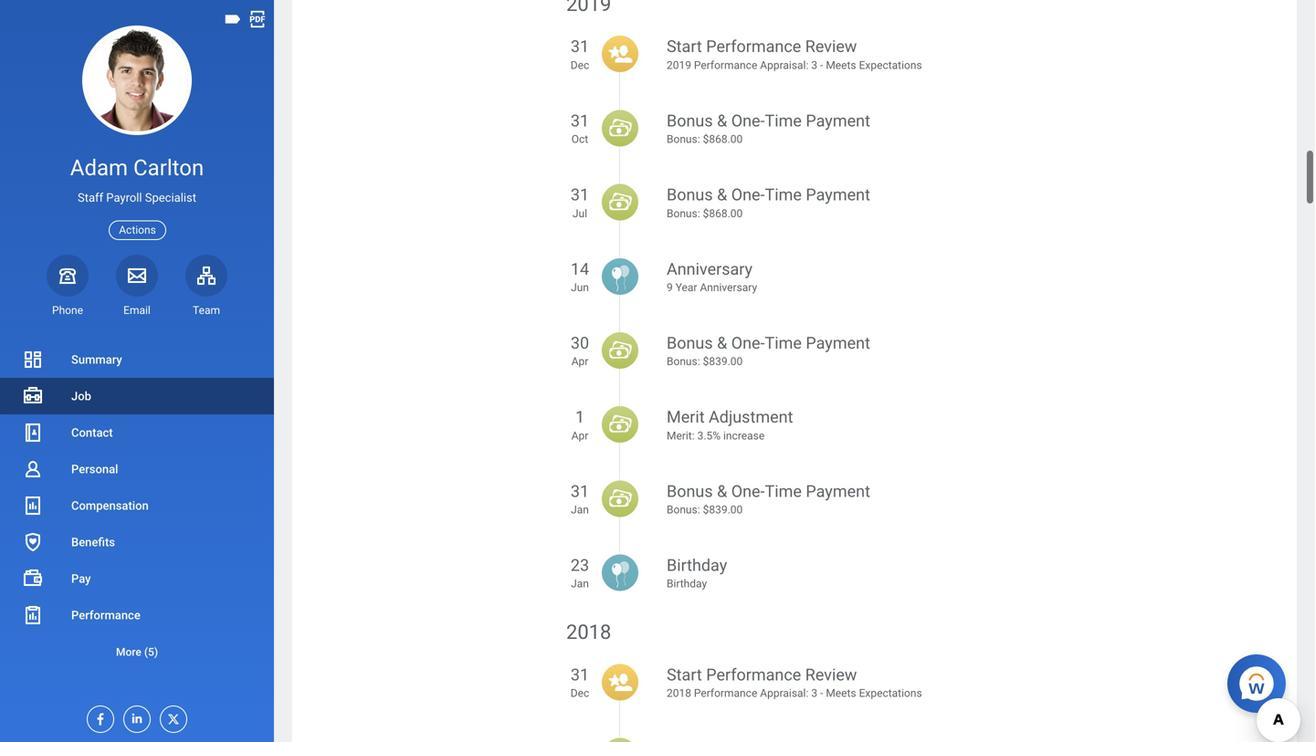 Task type: describe. For each thing, give the bounding box(es) containing it.
birthday birthday
[[667, 556, 727, 591]]

$839.00 for 30
[[703, 355, 743, 368]]

31 inside menu item
[[571, 37, 589, 56]]

performance inside list
[[71, 609, 140, 622]]

$868.00 for 31 jul
[[703, 207, 743, 220]]

personal image
[[22, 458, 44, 480]]

oct
[[571, 133, 588, 146]]

contact image
[[22, 422, 44, 444]]

bonus: for 31 jan
[[667, 504, 700, 516]]

bonus & one-time payment bonus: $868.00 for 31 oct
[[667, 111, 870, 146]]

14 jun
[[571, 260, 589, 294]]

team
[[193, 304, 220, 317]]

& for 31 oct
[[717, 111, 727, 131]]

email button
[[116, 255, 158, 318]]

31 dec for start performance review 2018 performance appraisal: 3 - meets expectations
[[571, 666, 589, 700]]

3 for start performance review 2018 performance appraisal: 3 - meets expectations
[[811, 687, 817, 700]]

bonus & one-time payment bonus: $868.00 for 31 jul
[[667, 186, 870, 220]]

carlton
[[133, 155, 204, 181]]

actions
[[119, 224, 156, 237]]

31 jan
[[571, 482, 589, 516]]

merit adjustment merit: 3.5% increase
[[667, 408, 793, 442]]

navigation pane region
[[0, 0, 274, 742]]

contact
[[71, 426, 113, 440]]

start for start performance review 2018 performance appraisal: 3 - meets expectations
[[667, 666, 702, 685]]

2018 menu item
[[566, 619, 1023, 738]]

31 dec for start performance review 2019 performance appraisal: 3 - meets expectations
[[571, 37, 589, 72]]

adam
[[70, 155, 128, 181]]

start for start performance review 2019 performance appraisal: 3 - meets expectations
[[667, 37, 702, 56]]

payment for 31 jan
[[806, 482, 870, 501]]

more (5)
[[116, 646, 158, 659]]

(5)
[[144, 646, 158, 659]]

bonus for 31 jan
[[667, 482, 713, 501]]

payment for 31 jul
[[806, 186, 870, 205]]

compensation link
[[0, 488, 274, 524]]

4 31 from the top
[[571, 482, 589, 501]]

appraisal: for start performance review 2018 performance appraisal: 3 - meets expectations
[[760, 687, 809, 700]]

review for start performance review 2018 performance appraisal: 3 - meets expectations
[[805, 666, 857, 685]]

one- for 31 jul
[[731, 186, 765, 205]]

mail image
[[126, 265, 148, 287]]

jun
[[571, 281, 589, 294]]

0 vertical spatial 2018
[[566, 620, 611, 644]]

meets for start performance review 2019 performance appraisal: 3 - meets expectations
[[826, 59, 856, 72]]

personal
[[71, 463, 118, 476]]

facebook image
[[88, 707, 108, 727]]

- for start performance review 2018 performance appraisal: 3 - meets expectations
[[820, 687, 823, 700]]

bonus & one-time payment bonus: $839.00 for 31
[[667, 482, 870, 516]]

phone image
[[55, 265, 80, 287]]

payment for 30 apr
[[806, 334, 870, 353]]

& for 31 jan
[[717, 482, 727, 501]]

merit:
[[667, 430, 695, 442]]

benefits
[[71, 536, 115, 549]]

phone
[[52, 304, 83, 317]]

contact link
[[0, 415, 274, 451]]

bonus: for 30 apr
[[667, 355, 700, 368]]

time for 31 jan
[[765, 482, 802, 501]]

bonus for 31 oct
[[667, 111, 713, 131]]

adam carlton
[[70, 155, 204, 181]]

9
[[667, 281, 673, 294]]

team adam carlton element
[[185, 303, 227, 318]]

start performance review 2019 performance appraisal: 3 - meets expectations
[[667, 37, 922, 72]]

bonus & one-time payment bonus: $839.00 for 30
[[667, 334, 870, 368]]

birthday inside birthday birthday
[[667, 578, 707, 591]]

appraisal: for start performance review 2019 performance appraisal: 3 - meets expectations
[[760, 59, 809, 72]]

email adam carlton element
[[116, 303, 158, 318]]

payroll
[[106, 191, 142, 205]]

expectations for start performance review 2018 performance appraisal: 3 - meets expectations
[[859, 687, 922, 700]]

31 jul
[[571, 186, 589, 220]]

23 jan
[[571, 556, 589, 591]]

phone button
[[47, 255, 89, 318]]

performance link
[[0, 597, 274, 634]]

compensation image
[[22, 495, 44, 517]]

0 vertical spatial anniversary
[[667, 260, 753, 279]]

3 for start performance review 2019 performance appraisal: 3 - meets expectations
[[811, 59, 817, 72]]



Task type: vqa. For each thing, say whether or not it's contained in the screenshot.


Task type: locate. For each thing, give the bounding box(es) containing it.
start inside start performance review 2019 performance appraisal: 3 - meets expectations
[[667, 37, 702, 56]]

meets
[[826, 59, 856, 72], [826, 687, 856, 700]]

0 vertical spatial -
[[820, 59, 823, 72]]

2 31 from the top
[[571, 111, 589, 131]]

summary
[[71, 353, 122, 367]]

jan for 31
[[571, 504, 589, 516]]

2 - from the top
[[820, 687, 823, 700]]

bonus & one-time payment bonus: $839.00
[[667, 334, 870, 368], [667, 482, 870, 516]]

1 payment from the top
[[806, 111, 870, 131]]

linkedin image
[[124, 707, 144, 726]]

1 review from the top
[[805, 37, 857, 56]]

dec for start performance review 2019 performance appraisal: 3 - meets expectations
[[571, 59, 589, 72]]

review inside start performance review 2018 performance appraisal: 3 - meets expectations
[[805, 666, 857, 685]]

start performance review 2018 performance appraisal: 3 - meets expectations
[[667, 666, 922, 700]]

1 3 from the top
[[811, 59, 817, 72]]

4 payment from the top
[[806, 482, 870, 501]]

bonus down year
[[667, 334, 713, 353]]

jan inside the '23 jan'
[[571, 578, 589, 591]]

increase
[[723, 430, 765, 442]]

14
[[571, 260, 589, 279]]

dec for start performance review 2018 performance appraisal: 3 - meets expectations
[[571, 687, 589, 700]]

start
[[667, 37, 702, 56], [667, 666, 702, 685]]

one- down start performance review 2019 performance appraisal: 3 - meets expectations
[[731, 111, 765, 131]]

1 $839.00 from the top
[[703, 355, 743, 368]]

4 & from the top
[[717, 482, 727, 501]]

expectations for start performance review 2019 performance appraisal: 3 - meets expectations
[[859, 59, 922, 72]]

apr for 1
[[571, 430, 588, 442]]

benefits image
[[22, 532, 44, 553]]

performance image
[[22, 605, 44, 627]]

expectations
[[859, 59, 922, 72], [859, 687, 922, 700]]

dec inside 2018 menu item
[[571, 687, 589, 700]]

pay link
[[0, 561, 274, 597]]

&
[[717, 111, 727, 131], [717, 186, 727, 205], [717, 334, 727, 353], [717, 482, 727, 501]]

1 apr
[[571, 408, 588, 442]]

3 inside start performance review 2018 performance appraisal: 3 - meets expectations
[[811, 687, 817, 700]]

bonus down 2019
[[667, 111, 713, 131]]

one- for 30 apr
[[731, 334, 765, 353]]

staff
[[78, 191, 103, 205]]

1 vertical spatial bonus & one-time payment bonus: $839.00
[[667, 482, 870, 516]]

0 vertical spatial birthday
[[667, 556, 727, 575]]

apr
[[571, 355, 588, 368], [571, 430, 588, 442]]

phone adam carlton element
[[47, 303, 89, 318]]

apr for 30
[[571, 355, 588, 368]]

1 vertical spatial start
[[667, 666, 702, 685]]

2 time from the top
[[765, 186, 802, 205]]

expectations inside start performance review 2019 performance appraisal: 3 - meets expectations
[[859, 59, 922, 72]]

4 one- from the top
[[731, 482, 765, 501]]

dec
[[571, 59, 589, 72], [571, 687, 589, 700]]

merit
[[667, 408, 705, 427]]

summary image
[[22, 349, 44, 371]]

31
[[571, 37, 589, 56], [571, 111, 589, 131], [571, 186, 589, 205], [571, 482, 589, 501], [571, 666, 589, 685]]

apr down 1
[[571, 430, 588, 442]]

1 apr from the top
[[571, 355, 588, 368]]

2 31 dec from the top
[[571, 666, 589, 700]]

job link
[[0, 378, 274, 415]]

1 vertical spatial jan
[[571, 578, 589, 591]]

compensation
[[71, 499, 149, 513]]

0 vertical spatial 3
[[811, 59, 817, 72]]

one- for 31 jan
[[731, 482, 765, 501]]

23
[[571, 556, 589, 575]]

one- up adjustment
[[731, 334, 765, 353]]

2 apr from the top
[[571, 430, 588, 442]]

1 vertical spatial bonus & one-time payment bonus: $868.00
[[667, 186, 870, 220]]

bonus: up birthday birthday
[[667, 504, 700, 516]]

1 vertical spatial meets
[[826, 687, 856, 700]]

start inside start performance review 2018 performance appraisal: 3 - meets expectations
[[667, 666, 702, 685]]

apr down 30 on the top left
[[571, 355, 588, 368]]

payment for 31 oct
[[806, 111, 870, 131]]

2 meets from the top
[[826, 687, 856, 700]]

view printable version (pdf) image
[[247, 9, 268, 29]]

4 bonus: from the top
[[667, 504, 700, 516]]

0 vertical spatial dec
[[571, 59, 589, 72]]

-
[[820, 59, 823, 72], [820, 687, 823, 700]]

0 vertical spatial $839.00
[[703, 355, 743, 368]]

1 $868.00 from the top
[[703, 133, 743, 146]]

0 vertical spatial apr
[[571, 355, 588, 368]]

1 bonus: from the top
[[667, 133, 700, 146]]

- inside start performance review 2019 performance appraisal: 3 - meets expectations
[[820, 59, 823, 72]]

1 vertical spatial 31 dec
[[571, 666, 589, 700]]

bonus & one-time payment bonus: $839.00 down increase
[[667, 482, 870, 516]]

0 vertical spatial jan
[[571, 504, 589, 516]]

3 time from the top
[[765, 334, 802, 353]]

1 birthday from the top
[[667, 556, 727, 575]]

& for 31 jul
[[717, 186, 727, 205]]

review for start performance review 2019 performance appraisal: 3 - meets expectations
[[805, 37, 857, 56]]

31 oct
[[571, 111, 589, 146]]

bonus: up merit
[[667, 355, 700, 368]]

one-
[[731, 111, 765, 131], [731, 186, 765, 205], [731, 334, 765, 353], [731, 482, 765, 501]]

2 payment from the top
[[806, 186, 870, 205]]

menu item
[[566, 0, 1023, 110]]

$868.00 for 31 oct
[[703, 133, 743, 146]]

expectations inside start performance review 2018 performance appraisal: 3 - meets expectations
[[859, 687, 922, 700]]

1 vertical spatial dec
[[571, 687, 589, 700]]

jan up 23
[[571, 504, 589, 516]]

one- down increase
[[731, 482, 765, 501]]

jan inside 31 jan
[[571, 504, 589, 516]]

30
[[571, 334, 589, 353]]

jul
[[573, 207, 587, 220]]

apr inside 30 apr
[[571, 355, 588, 368]]

anniversary right year
[[700, 281, 757, 294]]

1 vertical spatial 3
[[811, 687, 817, 700]]

2 appraisal: from the top
[[760, 687, 809, 700]]

1 vertical spatial anniversary
[[700, 281, 757, 294]]

3 bonus: from the top
[[667, 355, 700, 368]]

1 vertical spatial review
[[805, 666, 857, 685]]

1 31 dec from the top
[[571, 37, 589, 72]]

2 expectations from the top
[[859, 687, 922, 700]]

$839.00 up birthday birthday
[[703, 504, 743, 516]]

2 & from the top
[[717, 186, 727, 205]]

bonus & one-time payment bonus: $868.00
[[667, 111, 870, 146], [667, 186, 870, 220]]

bonus:
[[667, 133, 700, 146], [667, 207, 700, 220], [667, 355, 700, 368], [667, 504, 700, 516]]

0 vertical spatial start
[[667, 37, 702, 56]]

31 dec inside 2018 menu item
[[571, 666, 589, 700]]

0 vertical spatial expectations
[[859, 59, 922, 72]]

time for 30 apr
[[765, 334, 802, 353]]

1 vertical spatial -
[[820, 687, 823, 700]]

1 dec from the top
[[571, 59, 589, 72]]

1 vertical spatial apr
[[571, 430, 588, 442]]

1 vertical spatial birthday
[[667, 578, 707, 591]]

1 start from the top
[[667, 37, 702, 56]]

list containing summary
[[0, 342, 274, 670]]

2 birthday from the top
[[667, 578, 707, 591]]

2019
[[667, 59, 691, 72]]

bonus
[[667, 111, 713, 131], [667, 186, 713, 205], [667, 334, 713, 353], [667, 482, 713, 501]]

$839.00 for 31
[[703, 504, 743, 516]]

specialist
[[145, 191, 196, 205]]

1 jan from the top
[[571, 504, 589, 516]]

31 inside 2018 menu item
[[571, 666, 589, 685]]

performance
[[706, 37, 801, 56], [694, 59, 757, 72], [71, 609, 140, 622], [706, 666, 801, 685], [694, 687, 757, 700]]

menu item containing 31
[[566, 0, 1023, 110]]

anniversary
[[667, 260, 753, 279], [700, 281, 757, 294]]

actions button
[[109, 221, 166, 240]]

pay
[[71, 572, 91, 586]]

meets inside start performance review 2018 performance appraisal: 3 - meets expectations
[[826, 687, 856, 700]]

1 appraisal: from the top
[[760, 59, 809, 72]]

review
[[805, 37, 857, 56], [805, 666, 857, 685]]

anniversary 9 year anniversary
[[667, 260, 757, 294]]

1 bonus from the top
[[667, 111, 713, 131]]

more
[[116, 646, 141, 659]]

3
[[811, 59, 817, 72], [811, 687, 817, 700]]

3 & from the top
[[717, 334, 727, 353]]

2 review from the top
[[805, 666, 857, 685]]

2 jan from the top
[[571, 578, 589, 591]]

& for 30 apr
[[717, 334, 727, 353]]

2 3 from the top
[[811, 687, 817, 700]]

2018 inside start performance review 2018 performance appraisal: 3 - meets expectations
[[667, 687, 691, 700]]

1 meets from the top
[[826, 59, 856, 72]]

bonus up anniversary 9 year anniversary
[[667, 186, 713, 205]]

bonus: for 31 jul
[[667, 207, 700, 220]]

1 expectations from the top
[[859, 59, 922, 72]]

birthday
[[667, 556, 727, 575], [667, 578, 707, 591]]

- for start performance review 2019 performance appraisal: 3 - meets expectations
[[820, 59, 823, 72]]

pay image
[[22, 568, 44, 590]]

payment
[[806, 111, 870, 131], [806, 186, 870, 205], [806, 334, 870, 353], [806, 482, 870, 501]]

dec inside menu item
[[571, 59, 589, 72]]

0 vertical spatial 31 dec
[[571, 37, 589, 72]]

0 vertical spatial appraisal:
[[760, 59, 809, 72]]

time for 31 jul
[[765, 186, 802, 205]]

jan for 23
[[571, 578, 589, 591]]

0 vertical spatial bonus & one-time payment bonus: $868.00
[[667, 111, 870, 146]]

3 payment from the top
[[806, 334, 870, 353]]

$868.00
[[703, 133, 743, 146], [703, 207, 743, 220]]

adjustment
[[709, 408, 793, 427]]

meets for start performance review 2018 performance appraisal: 3 - meets expectations
[[826, 687, 856, 700]]

one- for 31 oct
[[731, 111, 765, 131]]

bonus for 31 jul
[[667, 186, 713, 205]]

$839.00
[[703, 355, 743, 368], [703, 504, 743, 516]]

1 bonus & one-time payment bonus: $868.00 from the top
[[667, 111, 870, 146]]

summary link
[[0, 342, 274, 378]]

1 & from the top
[[717, 111, 727, 131]]

one- up anniversary 9 year anniversary
[[731, 186, 765, 205]]

5 31 from the top
[[571, 666, 589, 685]]

jan
[[571, 504, 589, 516], [571, 578, 589, 591]]

view team image
[[195, 265, 217, 287]]

review inside start performance review 2019 performance appraisal: 3 - meets expectations
[[805, 37, 857, 56]]

1 vertical spatial $868.00
[[703, 207, 743, 220]]

bonus: for 31 oct
[[667, 133, 700, 146]]

1 vertical spatial 2018
[[667, 687, 691, 700]]

staff payroll specialist
[[78, 191, 196, 205]]

3 one- from the top
[[731, 334, 765, 353]]

bonus for 30 apr
[[667, 334, 713, 353]]

time
[[765, 111, 802, 131], [765, 186, 802, 205], [765, 334, 802, 353], [765, 482, 802, 501]]

1 one- from the top
[[731, 111, 765, 131]]

2 bonus & one-time payment bonus: $868.00 from the top
[[667, 186, 870, 220]]

job image
[[22, 385, 44, 407]]

2 start from the top
[[667, 666, 702, 685]]

list
[[0, 342, 274, 670]]

$839.00 up adjustment
[[703, 355, 743, 368]]

more (5) button
[[0, 642, 274, 663]]

1
[[575, 408, 585, 427]]

benefits link
[[0, 524, 274, 561]]

2 bonus & one-time payment bonus: $839.00 from the top
[[667, 482, 870, 516]]

2 bonus from the top
[[667, 186, 713, 205]]

1 horizontal spatial 2018
[[667, 687, 691, 700]]

0 vertical spatial review
[[805, 37, 857, 56]]

2 $839.00 from the top
[[703, 504, 743, 516]]

4 bonus from the top
[[667, 482, 713, 501]]

2 $868.00 from the top
[[703, 207, 743, 220]]

year
[[676, 281, 697, 294]]

x image
[[161, 707, 181, 727]]

0 horizontal spatial 2018
[[566, 620, 611, 644]]

31 dec
[[571, 37, 589, 72], [571, 666, 589, 700]]

2 bonus: from the top
[[667, 207, 700, 220]]

30 apr
[[571, 334, 589, 368]]

1 vertical spatial $839.00
[[703, 504, 743, 516]]

personal link
[[0, 451, 274, 488]]

3 31 from the top
[[571, 186, 589, 205]]

email
[[123, 304, 151, 317]]

2 dec from the top
[[571, 687, 589, 700]]

1 bonus & one-time payment bonus: $839.00 from the top
[[667, 334, 870, 368]]

meets inside start performance review 2019 performance appraisal: 3 - meets expectations
[[826, 59, 856, 72]]

2 one- from the top
[[731, 186, 765, 205]]

bonus & one-time payment bonus: $839.00 up adjustment
[[667, 334, 870, 368]]

anniversary up year
[[667, 260, 753, 279]]

jan down 23
[[571, 578, 589, 591]]

tag image
[[223, 9, 243, 29]]

appraisal: inside start performance review 2018 performance appraisal: 3 - meets expectations
[[760, 687, 809, 700]]

bonus: up anniversary 9 year anniversary
[[667, 207, 700, 220]]

0 vertical spatial $868.00
[[703, 133, 743, 146]]

time for 31 oct
[[765, 111, 802, 131]]

more (5) button
[[0, 634, 274, 670]]

job
[[71, 390, 91, 403]]

1 vertical spatial appraisal:
[[760, 687, 809, 700]]

appraisal: inside start performance review 2019 performance appraisal: 3 - meets expectations
[[760, 59, 809, 72]]

1 31 from the top
[[571, 37, 589, 56]]

team link
[[185, 255, 227, 318]]

3 bonus from the top
[[667, 334, 713, 353]]

1 vertical spatial expectations
[[859, 687, 922, 700]]

2018
[[566, 620, 611, 644], [667, 687, 691, 700]]

bonus down merit: at the bottom of the page
[[667, 482, 713, 501]]

appraisal:
[[760, 59, 809, 72], [760, 687, 809, 700]]

bonus: down 2019
[[667, 133, 700, 146]]

0 vertical spatial bonus & one-time payment bonus: $839.00
[[667, 334, 870, 368]]

1 time from the top
[[765, 111, 802, 131]]

3.5%
[[697, 430, 721, 442]]

3 inside start performance review 2019 performance appraisal: 3 - meets expectations
[[811, 59, 817, 72]]

1 - from the top
[[820, 59, 823, 72]]

0 vertical spatial meets
[[826, 59, 856, 72]]

4 time from the top
[[765, 482, 802, 501]]

- inside start performance review 2018 performance appraisal: 3 - meets expectations
[[820, 687, 823, 700]]



